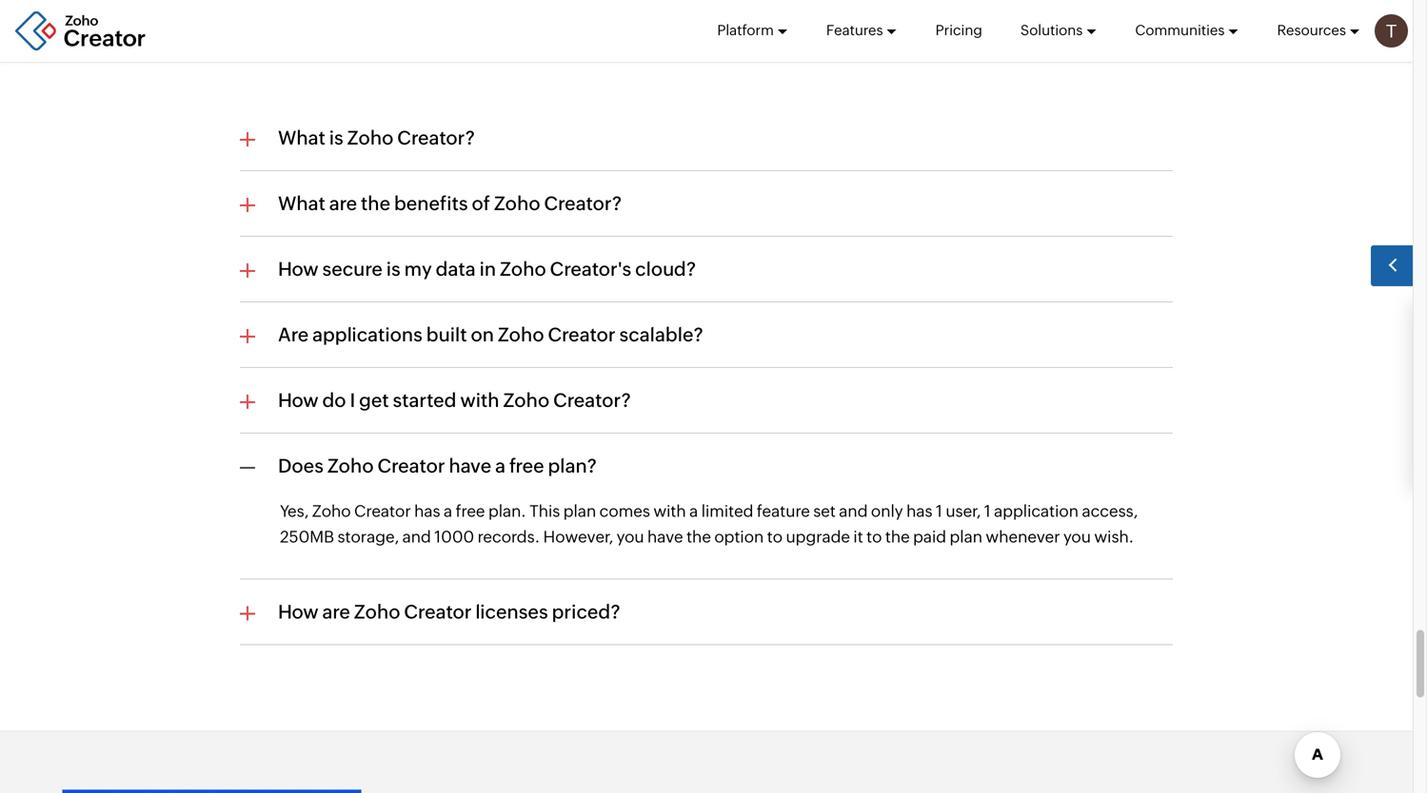 Task type: locate. For each thing, give the bounding box(es) containing it.
0 horizontal spatial 1
[[936, 502, 942, 521]]

yes,
[[280, 502, 309, 521]]

1 vertical spatial how
[[278, 390, 319, 412]]

set
[[813, 502, 836, 521]]

1 you from the left
[[617, 528, 644, 547]]

the left benefits at top left
[[361, 193, 390, 215]]

however,
[[543, 528, 613, 547]]

0 horizontal spatial have
[[449, 456, 491, 477]]

data
[[436, 259, 476, 280]]

to
[[767, 528, 783, 547], [866, 528, 882, 547]]

are
[[278, 324, 309, 346]]

what for what is zoho creator?
[[278, 127, 325, 149]]

0 horizontal spatial a
[[444, 502, 452, 521]]

0 horizontal spatial free
[[456, 502, 485, 521]]

pricing
[[935, 22, 982, 39]]

have inside yes, zoho creator has a free plan. this plan comes with a limited feature set and only has 1 user, 1 application access, 250mb storage, and 1000 records. however, you have the option to upgrade it to the paid plan whenever you wish.
[[647, 528, 683, 547]]

licenses
[[475, 602, 548, 624]]

are for how
[[322, 602, 350, 624]]

0 vertical spatial what
[[278, 127, 325, 149]]

2 what from the top
[[278, 193, 325, 215]]

only
[[871, 502, 903, 521]]

has
[[414, 502, 440, 521], [906, 502, 933, 521]]

creator up storage,
[[354, 502, 411, 521]]

1 horizontal spatial you
[[1063, 528, 1091, 547]]

1
[[936, 502, 942, 521], [984, 502, 991, 521]]

plan?
[[548, 456, 597, 477]]

how left the do
[[278, 390, 319, 412]]

a up 1000
[[444, 502, 452, 521]]

2 vertical spatial how
[[278, 602, 319, 624]]

how do i get started with zoho creator?
[[278, 390, 631, 412]]

0 horizontal spatial is
[[329, 127, 343, 149]]

1 horizontal spatial has
[[906, 502, 933, 521]]

records.
[[478, 528, 540, 547]]

have down comes
[[647, 528, 683, 547]]

1 horizontal spatial free
[[509, 456, 544, 477]]

0 vertical spatial is
[[329, 127, 343, 149]]

how secure is my data in zoho creator's cloud?
[[278, 259, 696, 280]]

and left 1000
[[402, 528, 431, 547]]

how
[[278, 259, 319, 280], [278, 390, 319, 412], [278, 602, 319, 624]]

1 horizontal spatial to
[[866, 528, 882, 547]]

creator? up creator's
[[544, 193, 622, 215]]

0 vertical spatial free
[[509, 456, 544, 477]]

what for what are the benefits of zoho creator?
[[278, 193, 325, 215]]

1 horizontal spatial 1
[[984, 502, 991, 521]]

1 horizontal spatial is
[[386, 259, 401, 280]]

2 how from the top
[[278, 390, 319, 412]]

does zoho creator have a free plan?
[[278, 456, 597, 477]]

the
[[361, 193, 390, 215], [686, 528, 711, 547], [885, 528, 910, 547]]

1 how from the top
[[278, 259, 319, 280]]

2 1 from the left
[[984, 502, 991, 521]]

features
[[826, 22, 883, 39]]

pricing link
[[935, 0, 982, 61]]

creator's
[[550, 259, 631, 280]]

free inside yes, zoho creator has a free plan. this plan comes with a limited feature set and only has 1 user, 1 application access, 250mb storage, and 1000 records. however, you have the option to upgrade it to the paid plan whenever you wish.
[[456, 502, 485, 521]]

what
[[278, 127, 325, 149], [278, 193, 325, 215]]

2 to from the left
[[866, 528, 882, 547]]

creator? up plan?
[[553, 390, 631, 412]]

the down limited
[[686, 528, 711, 547]]

a up the plan.
[[495, 456, 506, 477]]

are for what
[[329, 193, 357, 215]]

1 horizontal spatial have
[[647, 528, 683, 547]]

1 vertical spatial are
[[322, 602, 350, 624]]

1 vertical spatial and
[[402, 528, 431, 547]]

free left plan?
[[509, 456, 544, 477]]

zoho
[[347, 127, 394, 149], [494, 193, 540, 215], [500, 259, 546, 280], [498, 324, 544, 346], [503, 390, 549, 412], [327, 456, 374, 477], [312, 502, 351, 521], [354, 602, 400, 624]]

upgrade
[[786, 528, 850, 547]]

has up 1000
[[414, 502, 440, 521]]

0 vertical spatial how
[[278, 259, 319, 280]]

3 how from the top
[[278, 602, 319, 624]]

a left limited
[[689, 502, 698, 521]]

you down comes
[[617, 528, 644, 547]]

with right the started at the left
[[460, 390, 499, 412]]

have up the plan.
[[449, 456, 491, 477]]

1 vertical spatial plan
[[950, 528, 982, 547]]

of
[[472, 193, 490, 215]]

solutions
[[1020, 22, 1083, 39]]

cloud?
[[635, 259, 696, 280]]

have
[[449, 456, 491, 477], [647, 528, 683, 547]]

creator
[[548, 324, 616, 346], [377, 456, 445, 477], [354, 502, 411, 521], [404, 602, 472, 624]]

0 horizontal spatial plan
[[563, 502, 596, 521]]

priced?
[[552, 602, 620, 624]]

1 left user,
[[936, 502, 942, 521]]

free
[[509, 456, 544, 477], [456, 502, 485, 521]]

0 vertical spatial have
[[449, 456, 491, 477]]

plan down user,
[[950, 528, 982, 547]]

1 to from the left
[[767, 528, 783, 547]]

plan up however,
[[563, 502, 596, 521]]

0 vertical spatial are
[[329, 193, 357, 215]]

2 vertical spatial creator?
[[553, 390, 631, 412]]

limited
[[701, 502, 753, 521]]

comes
[[599, 502, 650, 521]]

1 right user,
[[984, 502, 991, 521]]

and up it
[[839, 502, 868, 521]]

platform
[[717, 22, 774, 39]]

1 horizontal spatial a
[[495, 456, 506, 477]]

creator inside yes, zoho creator has a free plan. this plan comes with a limited feature set and only has 1 user, 1 application access, 250mb storage, and 1000 records. however, you have the option to upgrade it to the paid plan whenever you wish.
[[354, 502, 411, 521]]

you left wish.
[[1063, 528, 1091, 547]]

are down 250mb
[[322, 602, 350, 624]]

a
[[495, 456, 506, 477], [444, 502, 452, 521], [689, 502, 698, 521]]

creator? up benefits at top left
[[397, 127, 475, 149]]

how left secure
[[278, 259, 319, 280]]

my
[[404, 259, 432, 280]]

free up 1000
[[456, 502, 485, 521]]

a for has
[[444, 502, 452, 521]]

terry turtle image
[[1375, 14, 1408, 48]]

and
[[839, 502, 868, 521], [402, 528, 431, 547]]

1 vertical spatial have
[[647, 528, 683, 547]]

plan
[[563, 502, 596, 521], [950, 528, 982, 547]]

zoho creator procurement image
[[61, 790, 362, 794]]

asked
[[652, 1, 771, 46]]

built
[[426, 324, 467, 346]]

0 horizontal spatial to
[[767, 528, 783, 547]]

get
[[359, 390, 389, 412]]

storage,
[[337, 528, 399, 547]]

the down only
[[885, 528, 910, 547]]

2 has from the left
[[906, 502, 933, 521]]

creator?
[[397, 127, 475, 149], [544, 193, 622, 215], [553, 390, 631, 412]]

with inside yes, zoho creator has a free plan. this plan comes with a limited feature set and only has 1 user, 1 application access, 250mb storage, and 1000 records. however, you have the option to upgrade it to the paid plan whenever you wish.
[[653, 502, 686, 521]]

0 horizontal spatial you
[[617, 528, 644, 547]]

are up secure
[[329, 193, 357, 215]]

how for how secure is my data in zoho creator's cloud?
[[278, 259, 319, 280]]

1 vertical spatial is
[[386, 259, 401, 280]]

are
[[329, 193, 357, 215], [322, 602, 350, 624]]

how down 250mb
[[278, 602, 319, 624]]

on
[[471, 324, 494, 346]]

benefits
[[394, 193, 468, 215]]

with right comes
[[653, 502, 686, 521]]

1 1 from the left
[[936, 502, 942, 521]]

1 vertical spatial what
[[278, 193, 325, 215]]

0 vertical spatial with
[[460, 390, 499, 412]]

1 horizontal spatial with
[[653, 502, 686, 521]]

has up the paid
[[906, 502, 933, 521]]

1 what from the top
[[278, 127, 325, 149]]

2 you from the left
[[1063, 528, 1091, 547]]

to down feature
[[767, 528, 783, 547]]

0 horizontal spatial with
[[460, 390, 499, 412]]

is
[[329, 127, 343, 149], [386, 259, 401, 280]]

0 horizontal spatial has
[[414, 502, 440, 521]]

to right it
[[866, 528, 882, 547]]

with
[[460, 390, 499, 412], [653, 502, 686, 521]]

1 vertical spatial with
[[653, 502, 686, 521]]

you
[[617, 528, 644, 547], [1063, 528, 1091, 547]]

applications
[[312, 324, 423, 346]]

application
[[994, 502, 1079, 521]]

0 vertical spatial and
[[839, 502, 868, 521]]

1 vertical spatial free
[[456, 502, 485, 521]]

1 horizontal spatial and
[[839, 502, 868, 521]]



Task type: describe. For each thing, give the bounding box(es) containing it.
wish.
[[1094, 528, 1134, 547]]

user,
[[946, 502, 981, 521]]

are applications built on zoho creator scalable?
[[278, 324, 703, 346]]

1 has from the left
[[414, 502, 440, 521]]

0 horizontal spatial and
[[402, 528, 431, 547]]

1 horizontal spatial plan
[[950, 528, 982, 547]]

option
[[714, 528, 764, 547]]

free for plan?
[[509, 456, 544, 477]]

feature
[[757, 502, 810, 521]]

free for plan.
[[456, 502, 485, 521]]

questions
[[780, 1, 978, 46]]

1 vertical spatial creator?
[[544, 193, 622, 215]]

a for have
[[495, 456, 506, 477]]

access,
[[1082, 502, 1138, 521]]

how for how do i get started with zoho creator?
[[278, 390, 319, 412]]

what are the benefits of zoho creator?
[[278, 193, 622, 215]]

this
[[530, 502, 560, 521]]

zoho inside yes, zoho creator has a free plan. this plan comes with a limited feature set and only has 1 user, 1 application access, 250mb storage, and 1000 records. however, you have the option to upgrade it to the paid plan whenever you wish.
[[312, 502, 351, 521]]

1 horizontal spatial the
[[686, 528, 711, 547]]

it
[[853, 528, 863, 547]]

how for how are zoho creator licenses priced?
[[278, 602, 319, 624]]

paid
[[913, 528, 946, 547]]

started
[[393, 390, 456, 412]]

does
[[278, 456, 324, 477]]

0 vertical spatial plan
[[563, 502, 596, 521]]

i
[[350, 390, 355, 412]]

0 vertical spatial creator?
[[397, 127, 475, 149]]

frequently asked questions
[[435, 1, 978, 46]]

what is zoho creator?
[[278, 127, 475, 149]]

resources
[[1277, 22, 1346, 39]]

250mb
[[280, 528, 334, 547]]

zoho creator logo image
[[14, 10, 147, 52]]

yes, zoho creator has a free plan. this plan comes with a limited feature set and only has 1 user, 1 application access, 250mb storage, and 1000 records. however, you have the option to upgrade it to the paid plan whenever you wish.
[[280, 502, 1138, 547]]

whenever
[[986, 528, 1060, 547]]

creator down the started at the left
[[377, 456, 445, 477]]

creator down creator's
[[548, 324, 616, 346]]

creator left "licenses"
[[404, 602, 472, 624]]

scalable?
[[619, 324, 703, 346]]

do
[[322, 390, 346, 412]]

0 horizontal spatial the
[[361, 193, 390, 215]]

2 horizontal spatial a
[[689, 502, 698, 521]]

1000
[[434, 528, 474, 547]]

communities
[[1135, 22, 1225, 39]]

2 horizontal spatial the
[[885, 528, 910, 547]]

secure
[[322, 259, 383, 280]]

plan.
[[488, 502, 526, 521]]

how are zoho creator licenses priced?
[[278, 602, 620, 624]]

in
[[479, 259, 496, 280]]

frequently
[[435, 1, 643, 46]]



Task type: vqa. For each thing, say whether or not it's contained in the screenshot.
statistics.
no



